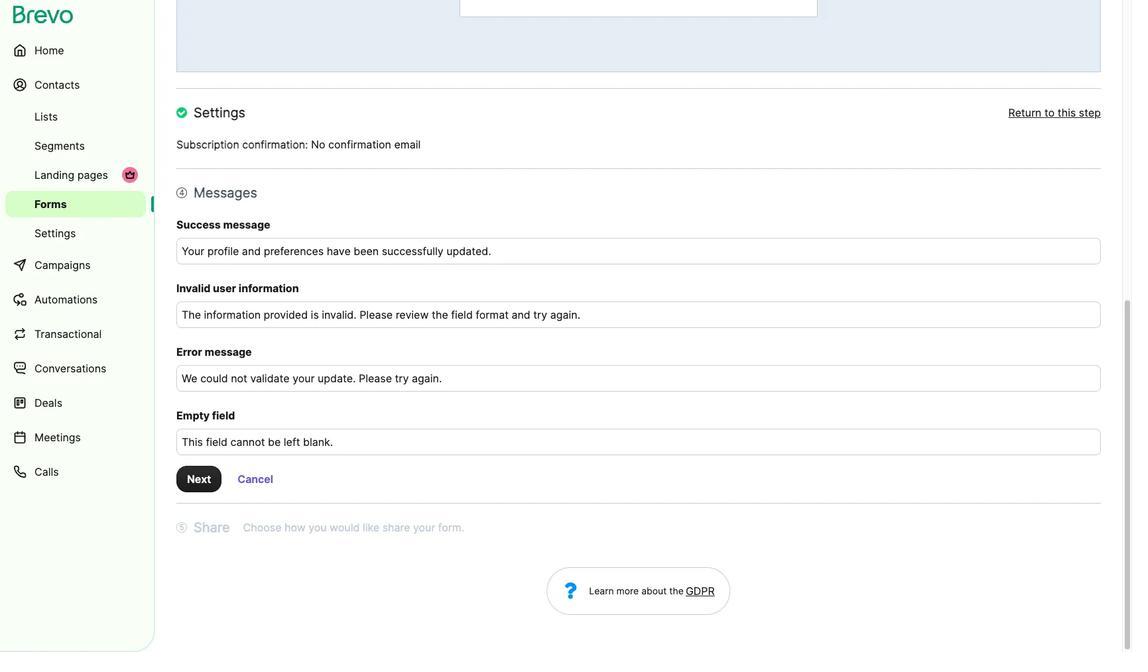 Task type: describe. For each thing, give the bounding box(es) containing it.
:
[[305, 138, 308, 151]]

calls
[[34, 466, 59, 479]]

lists link
[[5, 103, 146, 130]]

invalid
[[176, 282, 211, 295]]

calls link
[[5, 456, 146, 488]]

error message
[[176, 346, 252, 359]]

4
[[179, 188, 184, 198]]

choose
[[243, 521, 282, 535]]

settings inside the settings link
[[34, 227, 76, 240]]

deals link
[[5, 387, 146, 419]]

automations
[[34, 293, 98, 306]]

automations link
[[5, 284, 146, 316]]

subscription
[[176, 138, 239, 151]]

contacts
[[34, 78, 80, 92]]

home
[[34, 44, 64, 57]]

your
[[413, 521, 435, 535]]

form.
[[438, 521, 464, 535]]

share
[[194, 520, 230, 536]]

choose how you would like share your form.
[[243, 521, 464, 535]]

cancel button
[[227, 466, 284, 493]]

learn more about the gdpr
[[589, 585, 715, 598]]

success
[[176, 218, 221, 232]]

settings link
[[5, 220, 146, 247]]

conversations link
[[5, 353, 146, 385]]

next button
[[176, 466, 222, 493]]

transactional
[[34, 328, 102, 341]]

home link
[[5, 34, 146, 66]]

gdpr
[[686, 585, 715, 598]]

meetings link
[[5, 422, 146, 454]]

contacts link
[[5, 69, 146, 101]]

the
[[669, 586, 684, 597]]

transactional link
[[5, 318, 146, 350]]

empty
[[176, 409, 210, 423]]

invalid user information
[[176, 282, 299, 295]]

subscription confirmation : no confirmation email
[[176, 138, 421, 151]]

segments link
[[5, 133, 146, 159]]

pages
[[77, 168, 108, 182]]

message for success message
[[223, 218, 270, 232]]

to
[[1045, 106, 1055, 120]]

error
[[176, 346, 202, 359]]

share
[[382, 521, 410, 535]]

landing pages link
[[5, 162, 146, 188]]

this
[[1058, 106, 1076, 120]]

messages
[[194, 185, 257, 201]]

landing
[[34, 168, 74, 182]]

campaigns link
[[5, 249, 146, 281]]

field
[[212, 409, 235, 423]]



Task type: locate. For each thing, give the bounding box(es) containing it.
more
[[617, 586, 639, 597]]

empty field
[[176, 409, 235, 423]]

deals
[[34, 397, 62, 410]]

message
[[223, 218, 270, 232], [205, 346, 252, 359]]

1 confirmation from the left
[[242, 138, 305, 151]]

campaigns
[[34, 259, 91, 272]]

None text field
[[176, 366, 1101, 392], [176, 429, 1101, 456], [176, 366, 1101, 392], [176, 429, 1101, 456]]

next
[[187, 473, 211, 486]]

success message
[[176, 218, 270, 232]]

1 horizontal spatial confirmation
[[328, 138, 391, 151]]

you
[[309, 521, 327, 535]]

confirmation
[[242, 138, 305, 151], [328, 138, 391, 151]]

like
[[363, 521, 379, 535]]

no
[[311, 138, 325, 151]]

learn
[[589, 586, 614, 597]]

how
[[285, 521, 306, 535]]

information
[[239, 282, 299, 295]]

gdpr link
[[684, 584, 715, 600]]

return to this step button
[[1009, 105, 1101, 121]]

message right error
[[205, 346, 252, 359]]

return to this step
[[1009, 106, 1101, 120]]

message down messages
[[223, 218, 270, 232]]

settings up subscription
[[194, 105, 245, 121]]

message for error message
[[205, 346, 252, 359]]

return image
[[176, 108, 187, 118]]

cancel
[[238, 473, 273, 486]]

settings down forms
[[34, 227, 76, 240]]

0 vertical spatial message
[[223, 218, 270, 232]]

step
[[1079, 106, 1101, 120]]

about
[[641, 586, 667, 597]]

return
[[1009, 106, 1042, 120]]

confirmation left the no
[[242, 138, 305, 151]]

user
[[213, 282, 236, 295]]

0 vertical spatial settings
[[194, 105, 245, 121]]

None text field
[[176, 238, 1101, 265], [176, 302, 1101, 328], [176, 238, 1101, 265], [176, 302, 1101, 328]]

0 horizontal spatial settings
[[34, 227, 76, 240]]

lists
[[34, 110, 58, 123]]

1 vertical spatial message
[[205, 346, 252, 359]]

1 horizontal spatial settings
[[194, 105, 245, 121]]

2 confirmation from the left
[[328, 138, 391, 151]]

landing pages
[[34, 168, 108, 182]]

1 vertical spatial settings
[[34, 227, 76, 240]]

conversations
[[34, 362, 106, 375]]

0 horizontal spatial confirmation
[[242, 138, 305, 151]]

left___rvooi image
[[125, 170, 135, 180]]

settings
[[194, 105, 245, 121], [34, 227, 76, 240]]

email
[[394, 138, 421, 151]]

forms link
[[5, 191, 146, 218]]

5
[[179, 523, 184, 533]]

meetings
[[34, 431, 81, 444]]

would
[[330, 521, 360, 535]]

segments
[[34, 139, 85, 153]]

forms
[[34, 198, 67, 211]]

confirmation right the no
[[328, 138, 391, 151]]



Task type: vqa. For each thing, say whether or not it's contained in the screenshot.
forms link
yes



